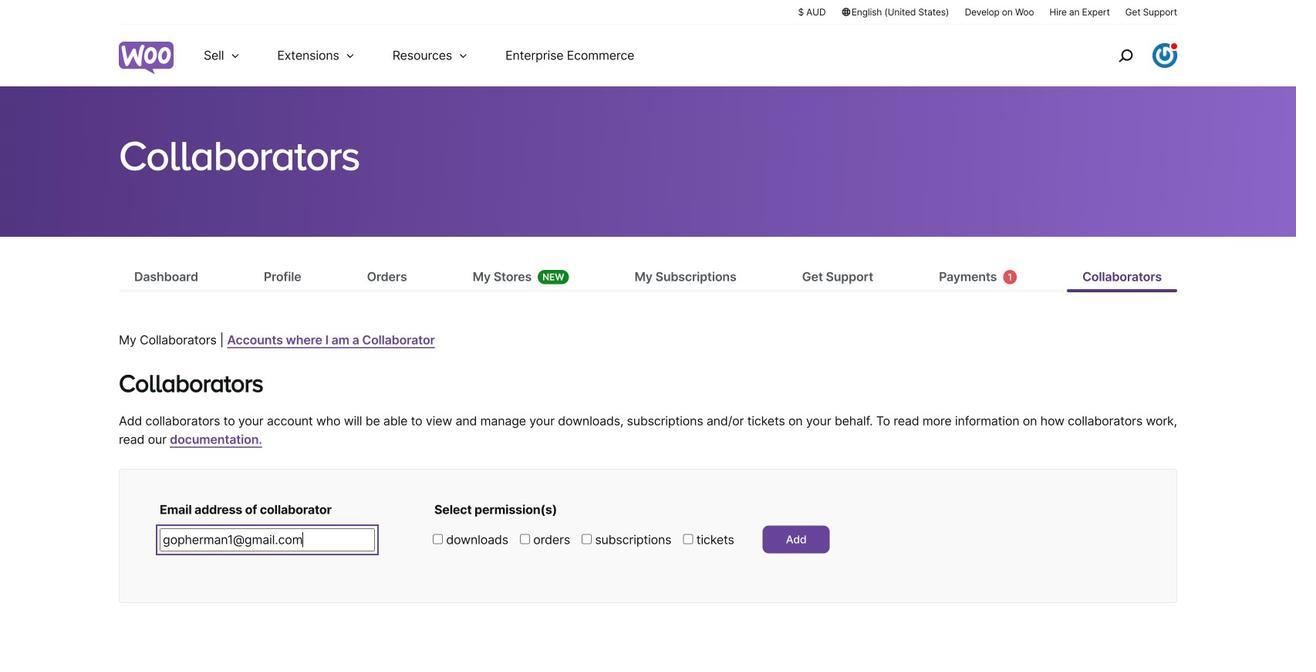 Task type: describe. For each thing, give the bounding box(es) containing it.
search image
[[1114, 43, 1138, 68]]



Task type: locate. For each thing, give the bounding box(es) containing it.
service navigation menu element
[[1086, 30, 1178, 81]]

None checkbox
[[520, 534, 530, 544], [582, 534, 592, 544], [520, 534, 530, 544], [582, 534, 592, 544]]

open account menu image
[[1153, 43, 1178, 68]]

None checkbox
[[433, 534, 443, 544], [683, 534, 693, 544], [433, 534, 443, 544], [683, 534, 693, 544]]



Task type: vqa. For each thing, say whether or not it's contained in the screenshot.
Search Icon
yes



